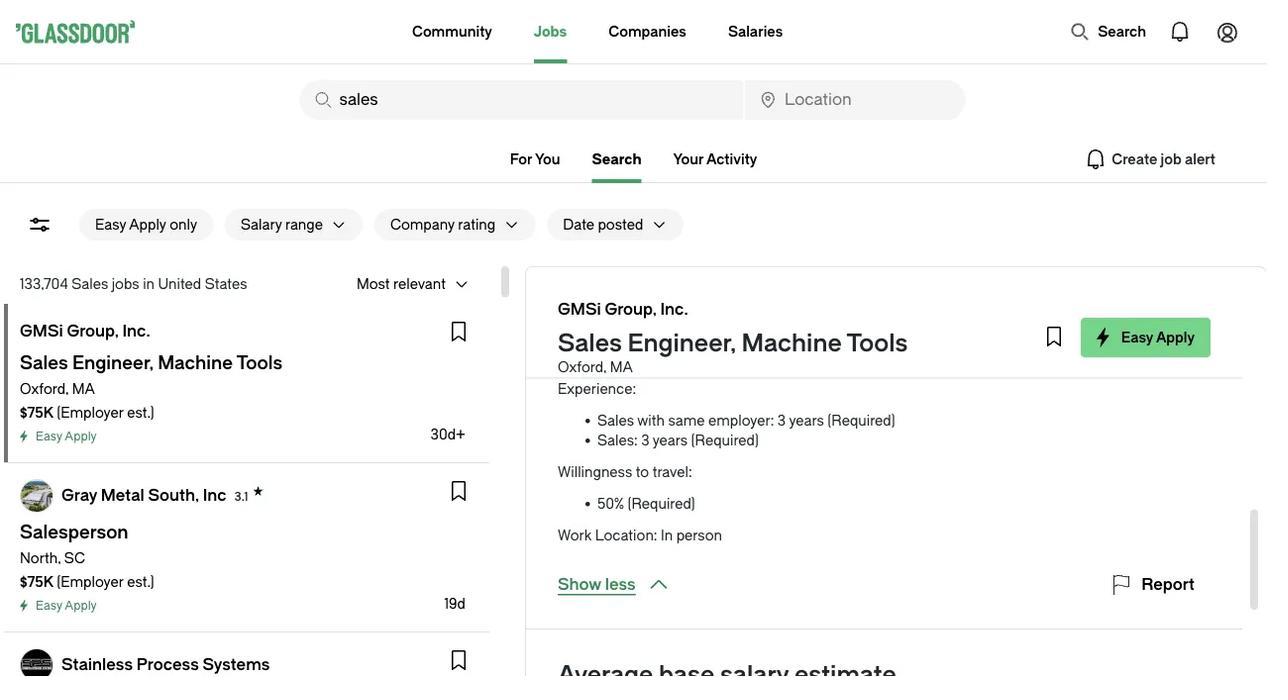 Task type: locate. For each thing, give the bounding box(es) containing it.
sales up experience: at the bottom
[[558, 330, 622, 358]]

1 vertical spatial $75k
[[20, 574, 54, 591]]

1 horizontal spatial inc.
[[661, 301, 688, 319]]

search button
[[1061, 12, 1157, 52]]

pay up the commission
[[644, 266, 667, 282]]

to left travel:
[[636, 464, 649, 481]]

$75k inside the oxford, ma $75k (employer est.)
[[20, 405, 54, 421]]

pay
[[644, 266, 667, 282], [686, 286, 709, 302]]

1 vertical spatial (employer
[[57, 574, 124, 591]]

0 vertical spatial inc.
[[661, 301, 688, 319]]

(employer inside north, sc $75k (employer est.)
[[57, 574, 124, 591]]

3 right employer:
[[778, 413, 786, 429]]

inc
[[203, 487, 227, 505]]

group, inside jobs list element
[[67, 323, 119, 341]]

1 vertical spatial to
[[922, 349, 935, 366]]

company
[[390, 217, 455, 233]]

easy up jobs
[[95, 217, 126, 233]]

None field
[[300, 80, 743, 120], [745, 80, 966, 120]]

willingness to travel:
[[558, 464, 692, 481]]

range
[[285, 217, 323, 233]]

years down same
[[653, 433, 688, 449]]

salary range button
[[225, 209, 323, 241]]

1 horizontal spatial gmsi
[[558, 301, 601, 319]]

easy up work
[[1122, 330, 1154, 346]]

work location: in person
[[558, 528, 723, 544]]

2 est.) from the top
[[127, 574, 154, 591]]

easy apply for 19d
[[36, 600, 97, 614]]

person
[[677, 528, 723, 544]]

group, for oxford, ma
[[67, 323, 119, 341]]

2 (employer from the top
[[57, 574, 124, 591]]

sales for with
[[598, 413, 634, 429]]

2 horizontal spatial ma
[[650, 349, 672, 366]]

0 horizontal spatial gmsi
[[20, 323, 63, 341]]

1 $75k from the top
[[20, 405, 54, 421]]

easy apply up work
[[1122, 330, 1195, 346]]

2 vertical spatial sales
[[598, 413, 634, 429]]

1 vertical spatial gmsi
[[20, 323, 63, 341]]

0 vertical spatial est.)
[[127, 405, 154, 421]]

1 vertical spatial group,
[[67, 323, 119, 341]]

$75k inside north, sc $75k (employer est.)
[[20, 574, 54, 591]]

(required) down or
[[828, 413, 896, 429]]

gmsi inside jobs list element
[[20, 323, 63, 341]]

gmsi down 133,704
[[20, 323, 63, 341]]

$75k for oxford, ma $75k (employer est.)
[[20, 405, 54, 421]]

commute
[[776, 349, 841, 366]]

ma inside the oxford, ma $75k (employer est.)
[[72, 381, 95, 397]]

0 horizontal spatial group,
[[67, 323, 119, 341]]

commission
[[598, 286, 683, 302]]

inc. up engineer,
[[661, 301, 688, 319]]

2 vertical spatial to
[[636, 464, 649, 481]]

1 vertical spatial sales
[[558, 330, 622, 358]]

easy apply inside button
[[1122, 330, 1195, 346]]

2 $75k from the top
[[20, 574, 54, 591]]

engineer,
[[628, 330, 736, 358]]

gmsi group, inc. down jobs
[[20, 323, 150, 341]]

3 down the with
[[641, 433, 650, 449]]

years
[[789, 413, 824, 429], [653, 433, 688, 449]]

most
[[357, 276, 390, 292]]

sales
[[72, 276, 108, 292], [558, 330, 622, 358], [598, 413, 634, 429]]

search inside button
[[1098, 23, 1147, 40]]

search
[[1098, 23, 1147, 40], [592, 151, 642, 168]]

group, down bonus
[[605, 301, 657, 319]]

0 vertical spatial easy apply
[[1122, 330, 1195, 346]]

or
[[845, 349, 858, 366]]

(employer up gray
[[57, 405, 124, 421]]

0 horizontal spatial pay
[[644, 266, 667, 282]]

est.) inside north, sc $75k (employer est.)
[[127, 574, 154, 591]]

oxford, inside the oxford, ma $75k (employer est.)
[[20, 381, 69, 397]]

1 horizontal spatial gmsi group, inc.
[[558, 301, 688, 319]]

1 vertical spatial search
[[592, 151, 642, 168]]

work
[[558, 528, 592, 544]]

gmsi for oxford, ma
[[20, 323, 63, 341]]

ability
[[558, 318, 598, 334]]

0 vertical spatial pay
[[644, 266, 667, 282]]

$75k down north,
[[20, 574, 54, 591]]

(required) down employer:
[[691, 433, 759, 449]]

inc.
[[661, 301, 688, 319], [122, 323, 150, 341]]

group, down jobs
[[67, 323, 119, 341]]

sales inside sales engineer, machine tools oxford, ma
[[558, 330, 622, 358]]

gmsi group, inc. down bonus
[[558, 301, 688, 319]]

jobs
[[534, 23, 567, 40]]

easy apply down the oxford, ma $75k (employer est.)
[[36, 430, 97, 444]]

0 horizontal spatial gmsi group, inc.
[[20, 323, 150, 341]]

1 horizontal spatial ma
[[610, 359, 633, 376]]

Search keyword field
[[300, 80, 743, 120]]

group, for sales engineer, machine tools
[[605, 301, 657, 319]]

inc. inside jobs list element
[[122, 323, 150, 341]]

est.) down gray metal south, inc
[[127, 574, 154, 591]]

reliably
[[721, 349, 773, 366]]

$75k up gray metal south, inc logo
[[20, 405, 54, 421]]

0 vertical spatial gmsi
[[558, 301, 601, 319]]

oxford,
[[598, 349, 647, 366], [558, 359, 607, 376], [20, 381, 69, 397]]

sales up sales:
[[598, 413, 634, 429]]

south,
[[148, 487, 199, 505]]

2 vertical spatial easy apply
[[36, 600, 97, 614]]

north, sc $75k (employer est.)
[[20, 551, 154, 591]]

sales inside sales with same employer: 3 years (required) sales: 3 years (required)
[[598, 413, 634, 429]]

stainless process systems
[[61, 657, 270, 675]]

machine
[[742, 330, 842, 358]]

to
[[602, 318, 615, 334], [922, 349, 935, 366], [636, 464, 649, 481]]

oxford, for oxford, ma 01540: reliably commute or planning to relocate before starting work (required)
[[598, 349, 647, 366]]

easy apply
[[1122, 330, 1195, 346], [36, 430, 97, 444], [36, 600, 97, 614]]

to left relocate
[[922, 349, 935, 366]]

relevant
[[394, 276, 446, 292]]

sales for engineer,
[[558, 330, 622, 358]]

1 horizontal spatial pay
[[686, 286, 709, 302]]

inc. for oxford, ma
[[122, 323, 150, 341]]

in
[[143, 276, 155, 292]]

gray
[[61, 487, 97, 505]]

50%
[[598, 496, 624, 512]]

oxford, inside sales engineer, machine tools oxford, ma
[[558, 359, 607, 376]]

0 horizontal spatial years
[[653, 433, 688, 449]]

1 (employer from the top
[[57, 405, 124, 421]]

1 vertical spatial 3
[[641, 433, 650, 449]]

commute/relocate:
[[618, 318, 745, 334]]

1 horizontal spatial search
[[1098, 23, 1147, 40]]

est.) inside the oxford, ma $75k (employer est.)
[[127, 405, 154, 421]]

(employer for ma
[[57, 405, 124, 421]]

$75k for north, sc $75k (employer est.)
[[20, 574, 54, 591]]

0 vertical spatial sales
[[72, 276, 108, 292]]

easy
[[95, 217, 126, 233], [1122, 330, 1154, 346], [36, 430, 62, 444], [36, 600, 62, 614]]

show less button
[[558, 574, 672, 598]]

easy apply only
[[95, 217, 197, 233]]

sales with same employer: 3 years (required) sales: 3 years (required)
[[598, 413, 896, 449]]

est.)
[[127, 405, 154, 421], [127, 574, 154, 591]]

19d
[[445, 596, 466, 613]]

1 vertical spatial easy apply
[[36, 430, 97, 444]]

0 vertical spatial search
[[1098, 23, 1147, 40]]

1 horizontal spatial years
[[789, 413, 824, 429]]

salaries
[[728, 23, 783, 40]]

1 horizontal spatial none field
[[745, 80, 966, 120]]

1 vertical spatial pay
[[686, 286, 709, 302]]

2 none field from the left
[[745, 80, 966, 120]]

2 horizontal spatial to
[[922, 349, 935, 366]]

1 vertical spatial est.)
[[127, 574, 154, 591]]

gmsi group, inc. inside jobs list element
[[20, 323, 150, 341]]

0 vertical spatial group,
[[605, 301, 657, 319]]

(employer down sc
[[57, 574, 124, 591]]

easy inside button
[[1122, 330, 1154, 346]]

oxford, ma 01540: reliably commute or planning to relocate before starting work (required)
[[598, 349, 1199, 366]]

1 none field from the left
[[300, 80, 743, 120]]

0 horizontal spatial none field
[[300, 80, 743, 120]]

0 horizontal spatial search
[[592, 151, 642, 168]]

gmsi
[[558, 301, 601, 319], [20, 323, 63, 341]]

1 est.) from the top
[[127, 405, 154, 421]]

gmsi group, inc. for sales engineer, machine tools
[[558, 301, 688, 319]]

0 vertical spatial gmsi group, inc.
[[558, 301, 688, 319]]

ma for oxford, ma 01540: reliably commute or planning to relocate before starting work (required)
[[650, 349, 672, 366]]

easy apply button
[[1081, 318, 1211, 358]]

0 vertical spatial (employer
[[57, 405, 124, 421]]

(employer
[[57, 405, 124, 421], [57, 574, 124, 591]]

gmsi down bonus
[[558, 301, 601, 319]]

gray metal south, inc
[[61, 487, 227, 505]]

0 vertical spatial 3
[[778, 413, 786, 429]]

your
[[673, 151, 704, 168]]

0 vertical spatial $75k
[[20, 405, 54, 421]]

rating
[[458, 217, 496, 233]]

1 vertical spatial gmsi group, inc.
[[20, 323, 150, 341]]

(required)
[[1131, 349, 1199, 366], [828, 413, 896, 429], [691, 433, 759, 449], [628, 496, 696, 512]]

1 horizontal spatial group,
[[605, 301, 657, 319]]

1 horizontal spatial to
[[636, 464, 649, 481]]

metal
[[101, 487, 145, 505]]

jobs
[[112, 276, 139, 292]]

same
[[668, 413, 705, 429]]

gmsi group, inc. for oxford, ma
[[20, 323, 150, 341]]

company rating
[[390, 217, 496, 233]]

process
[[137, 657, 199, 675]]

1 vertical spatial inc.
[[122, 323, 150, 341]]

(employer for sc
[[57, 574, 124, 591]]

salary range
[[241, 217, 323, 233]]

years down commute
[[789, 413, 824, 429]]

0 vertical spatial to
[[602, 318, 615, 334]]

0 vertical spatial years
[[789, 413, 824, 429]]

to right ability on the top
[[602, 318, 615, 334]]

easy apply only button
[[79, 209, 213, 241]]

states
[[205, 276, 247, 292]]

sales left jobs
[[72, 276, 108, 292]]

inc. down "133,704 sales jobs in united states"
[[122, 323, 150, 341]]

0 horizontal spatial ma
[[72, 381, 95, 397]]

oxford, for oxford, ma $75k (employer est.)
[[20, 381, 69, 397]]

0 horizontal spatial to
[[602, 318, 615, 334]]

group,
[[605, 301, 657, 319], [67, 323, 119, 341]]

0 horizontal spatial inc.
[[122, 323, 150, 341]]

est.) up gray metal south, inc
[[127, 405, 154, 421]]

work
[[1095, 349, 1127, 366]]

01540:
[[676, 349, 718, 366]]

easy apply down north, sc $75k (employer est.)
[[36, 600, 97, 614]]

133,704 sales jobs in united states
[[20, 276, 247, 292]]

1 horizontal spatial 3
[[778, 413, 786, 429]]

easy down north,
[[36, 600, 62, 614]]

(employer inside the oxford, ma $75k (employer est.)
[[57, 405, 124, 421]]

pay up commute/relocate:
[[686, 286, 709, 302]]



Task type: describe. For each thing, give the bounding box(es) containing it.
bonus pay commission pay
[[598, 266, 709, 302]]

experience:
[[558, 381, 636, 397]]

starting
[[1042, 349, 1092, 366]]

50% (required)
[[598, 496, 696, 512]]

you
[[535, 151, 561, 168]]

apply inside button
[[1157, 330, 1195, 346]]

your activity
[[673, 151, 758, 168]]

report
[[1142, 576, 1195, 595]]

with
[[638, 413, 665, 429]]

bonus
[[598, 266, 641, 282]]

date posted
[[563, 217, 644, 233]]

employer:
[[709, 413, 774, 429]]

oxford, ma $75k (employer est.)
[[20, 381, 154, 421]]

1 vertical spatial years
[[653, 433, 688, 449]]

easy apply for 30d+
[[36, 430, 97, 444]]

est.) for north, sc $75k (employer est.)
[[127, 574, 154, 591]]

less
[[605, 576, 636, 595]]

systems
[[203, 657, 270, 675]]

united
[[158, 276, 201, 292]]

none field search location
[[745, 80, 966, 120]]

easy inside button
[[95, 217, 126, 233]]

report button
[[1110, 574, 1195, 598]]

to for commute/relocate:
[[602, 318, 615, 334]]

travel:
[[653, 464, 692, 481]]

your activity link
[[673, 151, 758, 168]]

stainless process systems logo image
[[21, 650, 53, 678]]

planning
[[862, 349, 918, 366]]

tools
[[847, 330, 908, 358]]

ma for oxford, ma $75k (employer est.)
[[72, 381, 95, 397]]

none field search keyword
[[300, 80, 743, 120]]

to for travel:
[[636, 464, 649, 481]]

community link
[[412, 0, 492, 63]]

companies link
[[609, 0, 687, 63]]

3.1
[[235, 490, 248, 504]]

30d+
[[431, 427, 466, 443]]

stainless
[[61, 657, 133, 675]]

est.) for oxford, ma $75k (employer est.)
[[127, 405, 154, 421]]

in
[[661, 528, 673, 544]]

for you link
[[510, 151, 561, 168]]

location:
[[595, 528, 658, 544]]

easy down the oxford, ma $75k (employer est.)
[[36, 430, 62, 444]]

company rating button
[[375, 209, 496, 241]]

open filter menu image
[[28, 213, 52, 237]]

gray metal south, inc logo image
[[21, 481, 53, 512]]

date
[[563, 217, 595, 233]]

ability to commute/relocate:
[[558, 318, 745, 334]]

show less
[[558, 576, 636, 595]]

most relevant
[[357, 276, 446, 292]]

search link
[[592, 151, 642, 183]]

inc. for sales engineer, machine tools
[[661, 301, 688, 319]]

most relevant button
[[341, 269, 446, 300]]

date posted button
[[547, 209, 644, 241]]

relocate
[[939, 349, 992, 366]]

posted
[[598, 217, 644, 233]]

sales engineer, machine tools oxford, ma
[[558, 330, 908, 376]]

for
[[510, 151, 532, 168]]

only
[[170, 217, 197, 233]]

willingness
[[558, 464, 633, 481]]

apply inside button
[[129, 217, 166, 233]]

(required) right work
[[1131, 349, 1199, 366]]

sc
[[64, 551, 85, 567]]

salary
[[241, 217, 282, 233]]

sales:
[[598, 433, 638, 449]]

companies
[[609, 23, 687, 40]]

jobs list element
[[4, 304, 490, 678]]

jobs link
[[534, 0, 567, 63]]

for you
[[510, 151, 561, 168]]

ma inside sales engineer, machine tools oxford, ma
[[610, 359, 633, 376]]

0 horizontal spatial 3
[[641, 433, 650, 449]]

community
[[412, 23, 492, 40]]

activity
[[707, 151, 758, 168]]

gmsi for sales engineer, machine tools
[[558, 301, 601, 319]]

133,704
[[20, 276, 68, 292]]

Search location field
[[745, 80, 966, 120]]

north,
[[20, 551, 61, 567]]

(required) up in
[[628, 496, 696, 512]]

show
[[558, 576, 602, 595]]

salaries link
[[728, 0, 783, 63]]

before
[[996, 349, 1039, 366]]



Task type: vqa. For each thing, say whether or not it's contained in the screenshot.
Oxford, MA 01540: Reliably commute or planning to relocate before starting work (Required)'s MA
yes



